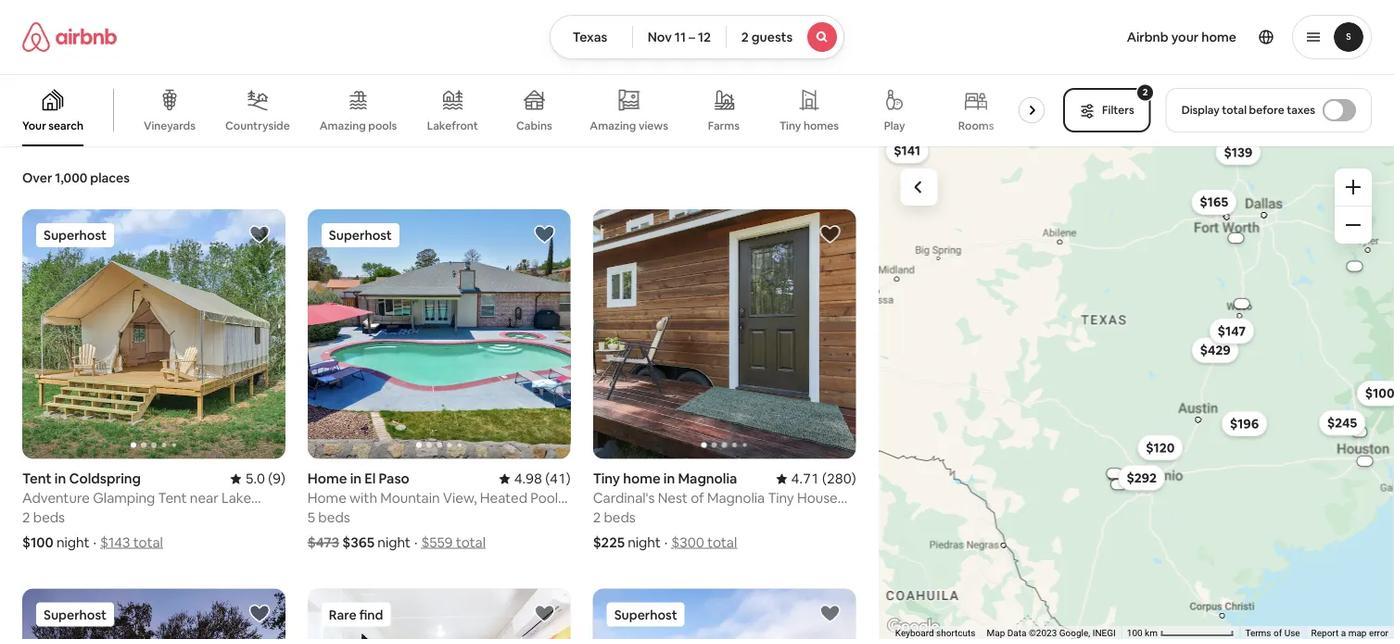 Task type: describe. For each thing, give the bounding box(es) containing it.
taxes
[[1287, 103, 1316, 117]]

2 guests
[[742, 29, 793, 45]]

$100 button
[[1339, 388, 1385, 414]]

home inside profile element
[[1202, 29, 1237, 45]]

home
[[308, 470, 347, 488]]

$139 button
[[1216, 177, 1261, 203]]

$165
[[1203, 226, 1232, 242]]

$196
[[1230, 419, 1259, 436]]

report
[[1312, 628, 1339, 639]]

1,000
[[55, 170, 87, 186]]

group containing amazing views
[[0, 74, 1052, 146]]

$300
[[672, 534, 704, 552]]

2 for 2
[[1143, 86, 1148, 98]]

profile element
[[867, 0, 1372, 74]]

$141 button
[[928, 176, 972, 202]]

night for $225
[[628, 534, 661, 552]]

· inside 5 beds $473 $365 night · $559 total
[[414, 534, 418, 552]]

homes
[[804, 119, 839, 133]]

©2023
[[1038, 628, 1067, 639]]

amazing pools
[[320, 119, 397, 133]]

your search
[[22, 119, 83, 133]]

total inside 5 beds $473 $365 night · $559 total
[[456, 534, 486, 552]]

$292
[[1139, 466, 1170, 483]]

4.98 out of 5 average rating,  41 reviews image
[[499, 470, 571, 488]]

$139
[[1224, 182, 1253, 199]]

el
[[365, 470, 376, 488]]

$245
[[1314, 418, 1344, 435]]

data
[[1017, 628, 1036, 639]]

display total before taxes
[[1182, 103, 1316, 117]]

texas
[[573, 29, 608, 45]]

guests
[[752, 29, 793, 45]]

countryside
[[225, 119, 290, 133]]

add to wishlist: tiny home in magnolia image
[[819, 223, 841, 246]]

over 1,000 places
[[22, 170, 130, 186]]

keyboard shortcuts button
[[905, 627, 985, 640]]

display
[[1182, 103, 1220, 117]]

beds for $100
[[33, 509, 65, 527]]

report a map error
[[1312, 628, 1389, 639]]

in for tent
[[55, 470, 66, 488]]

5 beds $473 $365 night · $559 total
[[308, 509, 486, 552]]

of
[[1274, 628, 1282, 639]]

tiny for tiny homes
[[780, 119, 801, 133]]

filters button
[[1064, 88, 1151, 133]]

$100 inside button
[[1347, 393, 1377, 409]]

5.0 out of 5 average rating,  9 reviews image
[[231, 470, 285, 488]]

paso
[[379, 470, 410, 488]]

airbnb your home link
[[1116, 18, 1248, 57]]

1 vertical spatial home
[[623, 470, 661, 488]]

$120 button
[[1148, 435, 1193, 461]]

keyboard
[[905, 628, 944, 639]]

$429
[[1203, 355, 1234, 371]]

vineyards
[[144, 119, 196, 133]]

texas button
[[550, 15, 633, 59]]

none search field containing texas
[[550, 15, 845, 59]]

(9)
[[268, 470, 285, 488]]

4.98
[[514, 470, 542, 488]]

inegi
[[1102, 628, 1125, 639]]

3 in from the left
[[664, 470, 675, 488]]

2 for 2 beds $100 night · $143 total
[[22, 509, 30, 527]]

$141
[[936, 181, 963, 197]]

add to wishlist: tiny home in paige image
[[248, 603, 271, 626]]

home in el paso
[[308, 470, 410, 488]]

$143
[[100, 534, 130, 552]]

(41)
[[545, 470, 571, 488]]

100 km button
[[1131, 627, 1240, 640]]

$473
[[308, 534, 339, 552]]

tiny home in magnolia
[[593, 470, 737, 488]]

5
[[308, 509, 315, 527]]

error
[[1369, 628, 1389, 639]]

amazing for amazing views
[[590, 118, 636, 133]]

airbnb your home
[[1127, 29, 1237, 45]]

$300 total button
[[672, 534, 737, 552]]

shortcuts
[[946, 628, 985, 639]]

2 beds $225 night · $300 total
[[593, 509, 737, 552]]

$365
[[342, 534, 375, 552]]

before
[[1249, 103, 1285, 117]]

–
[[689, 29, 695, 45]]

4.71
[[791, 470, 819, 488]]

a
[[1341, 628, 1346, 639]]

$100 inside 2 beds $100 night · $143 total
[[22, 534, 54, 552]]

$143 total button
[[100, 534, 163, 552]]



Task type: locate. For each thing, give the bounding box(es) containing it.
$429 button
[[1195, 350, 1242, 376]]

0 horizontal spatial night
[[56, 534, 90, 552]]

amazing
[[590, 118, 636, 133], [320, 119, 366, 133]]

· left $143
[[93, 534, 96, 552]]

$245 button
[[1306, 414, 1353, 440]]

beds inside the 2 beds $225 night · $300 total
[[604, 509, 636, 527]]

1 horizontal spatial night
[[378, 534, 411, 552]]

2 inside 2 beds $100 night · $143 total
[[22, 509, 30, 527]]

in
[[55, 470, 66, 488], [350, 470, 362, 488], [664, 470, 675, 488]]

over
[[22, 170, 52, 186]]

2 night from the left
[[378, 534, 411, 552]]

· left $300
[[665, 534, 668, 552]]

map
[[1349, 628, 1367, 639]]

2 beds $100 night · $143 total
[[22, 509, 163, 552]]

0 vertical spatial tiny
[[780, 119, 801, 133]]

2 guests button
[[726, 15, 845, 59]]

tiny homes
[[780, 119, 839, 133]]

airbnb
[[1127, 29, 1169, 45]]

play
[[884, 119, 905, 133]]

use
[[1285, 628, 1300, 639]]

beds up $225
[[604, 509, 636, 527]]

home up the 2 beds $225 night · $300 total
[[623, 470, 661, 488]]

2 horizontal spatial beds
[[604, 509, 636, 527]]

nov 11 – 12
[[648, 29, 711, 45]]

2 horizontal spatial night
[[628, 534, 661, 552]]

night for $100
[[56, 534, 90, 552]]

2 in from the left
[[350, 470, 362, 488]]

1 in from the left
[[55, 470, 66, 488]]

beds for $473
[[318, 509, 350, 527]]

1 horizontal spatial tiny
[[780, 119, 801, 133]]

rooms
[[958, 119, 994, 133]]

1 · from the left
[[93, 534, 96, 552]]

total inside 2 beds $100 night · $143 total
[[133, 534, 163, 552]]

3 beds from the left
[[604, 509, 636, 527]]

beds inside 2 beds $100 night · $143 total
[[33, 509, 65, 527]]

night
[[56, 534, 90, 552], [378, 534, 411, 552], [628, 534, 661, 552]]

google image
[[883, 616, 944, 640]]

lakefront
[[427, 119, 478, 133]]

4.71 out of 5 average rating,  280 reviews image
[[777, 470, 856, 488]]

$147
[[1219, 338, 1247, 355]]

$147 button
[[1211, 333, 1255, 359]]

terms of use
[[1246, 628, 1300, 639]]

None search field
[[550, 15, 845, 59]]

in for home
[[350, 470, 362, 488]]

beds inside 5 beds $473 $365 night · $559 total
[[318, 509, 350, 527]]

add to wishlist: farm stay in waco image
[[819, 603, 841, 626]]

zoom out image
[[1346, 218, 1361, 233]]

google,
[[1069, 628, 1100, 639]]

0 vertical spatial home
[[1202, 29, 1237, 45]]

tiny left homes
[[780, 119, 801, 133]]

terms of use link
[[1246, 628, 1300, 639]]

$100 down 'tent'
[[22, 534, 54, 552]]

· for $100
[[93, 534, 96, 552]]

google map
showing 20 stays. region
[[879, 146, 1394, 640]]

$120
[[1156, 440, 1185, 457]]

· left $559
[[414, 534, 418, 552]]

2 beds from the left
[[318, 509, 350, 527]]

1 vertical spatial $100
[[22, 534, 54, 552]]

night inside the 2 beds $225 night · $300 total
[[628, 534, 661, 552]]

1 horizontal spatial ·
[[414, 534, 418, 552]]

2 · from the left
[[414, 534, 418, 552]]

your
[[1172, 29, 1199, 45]]

add to wishlist: shipping container in gainesville image
[[534, 603, 556, 626]]

0 horizontal spatial beds
[[33, 509, 65, 527]]

in left el
[[350, 470, 362, 488]]

3 night from the left
[[628, 534, 661, 552]]

2 down 'tent'
[[22, 509, 30, 527]]

2 inside the 2 beds $225 night · $300 total
[[593, 509, 601, 527]]

amazing views
[[590, 118, 668, 133]]

your
[[22, 119, 46, 133]]

1 horizontal spatial amazing
[[590, 118, 636, 133]]

places
[[90, 170, 130, 186]]

1 horizontal spatial beds
[[318, 509, 350, 527]]

5.0 (9)
[[245, 470, 285, 488]]

in right 'tent'
[[55, 470, 66, 488]]

total right $559
[[456, 534, 486, 552]]

total right $300
[[708, 534, 737, 552]]

beds down 'tent'
[[33, 509, 65, 527]]

2 for 2 beds $225 night · $300 total
[[593, 509, 601, 527]]

home
[[1202, 29, 1237, 45], [623, 470, 661, 488]]

2 up $225
[[593, 509, 601, 527]]

night inside 5 beds $473 $365 night · $559 total
[[378, 534, 411, 552]]

100 km
[[1137, 628, 1170, 639]]

2 down the airbnb
[[1143, 86, 1148, 98]]

2 left guests in the top right of the page
[[742, 29, 749, 45]]

zoom in image
[[1346, 180, 1361, 195]]

1 horizontal spatial home
[[1202, 29, 1237, 45]]

(280)
[[822, 470, 856, 488]]

night inside 2 beds $100 night · $143 total
[[56, 534, 90, 552]]

$196 button
[[1221, 414, 1267, 440]]

night right $225
[[628, 534, 661, 552]]

· inside the 2 beds $225 night · $300 total
[[665, 534, 668, 552]]

tiny for tiny home in magnolia
[[593, 470, 620, 488]]

night right '$365'
[[378, 534, 411, 552]]

amazing left pools
[[320, 119, 366, 133]]

total
[[1222, 103, 1247, 117], [133, 534, 163, 552], [456, 534, 486, 552], [708, 534, 737, 552]]

beds
[[33, 509, 65, 527], [318, 509, 350, 527], [604, 509, 636, 527]]

4.98 (41)
[[514, 470, 571, 488]]

2 inside "2 guests" button
[[742, 29, 749, 45]]

0 horizontal spatial $100
[[22, 534, 54, 552]]

total inside the 2 beds $225 night · $300 total
[[708, 534, 737, 552]]

tent in coldspring
[[22, 470, 141, 488]]

tent
[[22, 470, 52, 488]]

$100 up $245 button
[[1347, 393, 1377, 409]]

pools
[[368, 119, 397, 133]]

2 horizontal spatial in
[[664, 470, 675, 488]]

1 horizontal spatial $100
[[1347, 393, 1377, 409]]

tiny
[[780, 119, 801, 133], [593, 470, 620, 488]]

add to wishlist: tent in coldspring image
[[248, 223, 271, 246]]

0 horizontal spatial amazing
[[320, 119, 366, 133]]

in left magnolia
[[664, 470, 675, 488]]

total right $143
[[133, 534, 163, 552]]

· inside 2 beds $100 night · $143 total
[[93, 534, 96, 552]]

views
[[639, 118, 668, 133]]

0 vertical spatial $100
[[1347, 393, 1377, 409]]

1 horizontal spatial in
[[350, 470, 362, 488]]

tiny right (41)
[[593, 470, 620, 488]]

terms
[[1246, 628, 1272, 639]]

home right your
[[1202, 29, 1237, 45]]

0 horizontal spatial tiny
[[593, 470, 620, 488]]

0 horizontal spatial ·
[[93, 534, 96, 552]]

1 beds from the left
[[33, 509, 65, 527]]

beds right 5 at the bottom of page
[[318, 509, 350, 527]]

$292 button
[[1131, 462, 1178, 488]]

12
[[698, 29, 711, 45]]

2 for 2 guests
[[742, 29, 749, 45]]

map
[[996, 628, 1015, 639]]

cabins
[[516, 119, 552, 133]]

map data ©2023 google, inegi
[[996, 628, 1125, 639]]

1 vertical spatial tiny
[[593, 470, 620, 488]]

· for $225
[[665, 534, 668, 552]]

0 horizontal spatial home
[[623, 470, 661, 488]]

magnolia
[[678, 470, 737, 488]]

amazing left views
[[590, 118, 636, 133]]

11
[[675, 29, 686, 45]]

1 night from the left
[[56, 534, 90, 552]]

km
[[1154, 628, 1167, 639]]

$225
[[593, 534, 625, 552]]

amazing for amazing pools
[[320, 119, 366, 133]]

display total before taxes button
[[1166, 88, 1372, 133]]

2 horizontal spatial ·
[[665, 534, 668, 552]]

filters
[[1103, 103, 1135, 117]]

total inside button
[[1222, 103, 1247, 117]]

0 horizontal spatial in
[[55, 470, 66, 488]]

100
[[1137, 628, 1152, 639]]

coldspring
[[69, 470, 141, 488]]

nov
[[648, 29, 672, 45]]

5.0
[[245, 470, 265, 488]]

beds for $225
[[604, 509, 636, 527]]

night left $143
[[56, 534, 90, 552]]

4.71 (280)
[[791, 470, 856, 488]]

keyboard shortcuts
[[905, 628, 985, 639]]

add to wishlist: home in el paso image
[[534, 223, 556, 246]]

$559
[[421, 534, 453, 552]]

total left before
[[1222, 103, 1247, 117]]

$165 button
[[1195, 221, 1240, 247]]

nov 11 – 12 button
[[632, 15, 727, 59]]

3 · from the left
[[665, 534, 668, 552]]

$559 total button
[[421, 534, 486, 552]]

group
[[0, 74, 1052, 146], [22, 210, 285, 460], [308, 210, 571, 460], [593, 210, 856, 460], [22, 589, 285, 640], [308, 589, 571, 640], [593, 589, 856, 640]]



Task type: vqa. For each thing, say whether or not it's contained in the screenshot.
LAST associated with Calaca, Philippines Viewed 3,600 times last week Nov 12 – 17 $440 night
no



